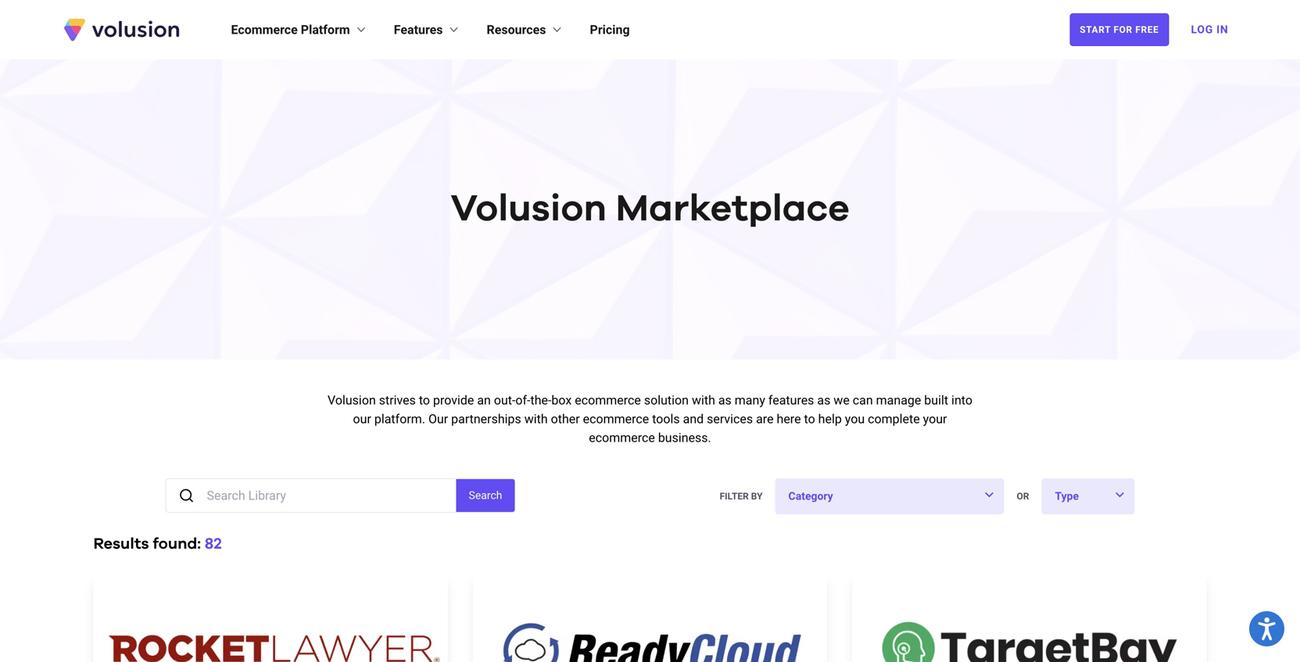 Task type: vqa. For each thing, say whether or not it's contained in the screenshot.
business.
yes



Task type: describe. For each thing, give the bounding box(es) containing it.
pricing
[[590, 22, 630, 37]]

or
[[1017, 491, 1029, 502]]

open accessibe: accessibility options, statement and help image
[[1258, 618, 1276, 640]]

volusion strives to provide an out-of-the-box ecommerce solution with as many features as we can manage built into our platform. our partnerships with other ecommerce tools and services are here to help you complete your ecommerce business.
[[328, 393, 973, 445]]

log in link
[[1182, 13, 1238, 47]]

1 horizontal spatial with
[[692, 393, 715, 408]]

complete
[[868, 412, 920, 427]]

services
[[707, 412, 753, 427]]

log in
[[1191, 23, 1229, 36]]

start for free
[[1080, 24, 1159, 35]]

search button
[[456, 479, 515, 512]]

platform
[[301, 22, 350, 37]]

box
[[552, 393, 572, 408]]

results
[[93, 536, 149, 552]]

1 horizontal spatial to
[[804, 412, 815, 427]]

volusion for volusion strives to provide an out-of-the-box ecommerce solution with as many features as we can manage built into our platform. our partnerships with other ecommerce tools and services are here to help you complete your ecommerce business.
[[328, 393, 376, 408]]

resources button
[[487, 20, 565, 39]]

start
[[1080, 24, 1111, 35]]

the-
[[531, 393, 552, 408]]

marketplace
[[616, 191, 850, 228]]

start for free link
[[1070, 13, 1169, 46]]

into
[[952, 393, 973, 408]]

partnerships
[[451, 412, 521, 427]]

pricing link
[[590, 20, 630, 39]]

volusion marketplace
[[451, 191, 850, 228]]

filter by
[[720, 491, 763, 502]]

resources
[[487, 22, 546, 37]]

your
[[923, 412, 947, 427]]

0 vertical spatial to
[[419, 393, 430, 408]]

help
[[818, 412, 842, 427]]

ecommerce platform button
[[231, 20, 369, 39]]

for
[[1114, 24, 1133, 35]]

rocket lawyer image
[[93, 574, 448, 662]]

provide
[[433, 393, 474, 408]]

solution
[[644, 393, 689, 408]]

1 vertical spatial with
[[524, 412, 548, 427]]

volusion for volusion marketplace
[[451, 191, 607, 228]]

by
[[751, 491, 763, 502]]

1 as from the left
[[718, 393, 732, 408]]

ecommerce platform
[[231, 22, 350, 37]]

features
[[768, 393, 814, 408]]

tools
[[652, 412, 680, 427]]

our
[[428, 412, 448, 427]]

our
[[353, 412, 371, 427]]

an
[[477, 393, 491, 408]]

here
[[777, 412, 801, 427]]



Task type: locate. For each thing, give the bounding box(es) containing it.
log
[[1191, 23, 1213, 36]]

ecommerce right box
[[575, 393, 641, 408]]

can
[[853, 393, 873, 408]]

readycloud image
[[473, 574, 827, 662]]

manage
[[876, 393, 921, 408]]

targetbay image
[[852, 574, 1207, 662]]

with down the-
[[524, 412, 548, 427]]

0 horizontal spatial to
[[419, 393, 430, 408]]

2 as from the left
[[817, 393, 831, 408]]

Search Library field
[[207, 479, 456, 512]]

1 horizontal spatial as
[[817, 393, 831, 408]]

other
[[551, 412, 580, 427]]

1 vertical spatial ecommerce
[[583, 412, 649, 427]]

free
[[1136, 24, 1159, 35]]

strives
[[379, 393, 416, 408]]

we
[[834, 393, 850, 408]]

ecommerce down tools
[[589, 430, 655, 445]]

0 horizontal spatial as
[[718, 393, 732, 408]]

and
[[683, 412, 704, 427]]

are
[[756, 412, 774, 427]]

found:
[[153, 536, 201, 552]]

you
[[845, 412, 865, 427]]

as up services
[[718, 393, 732, 408]]

out-
[[494, 393, 516, 408]]

features
[[394, 22, 443, 37]]

as
[[718, 393, 732, 408], [817, 393, 831, 408]]

1 vertical spatial volusion
[[328, 393, 376, 408]]

1 horizontal spatial volusion
[[451, 191, 607, 228]]

0 vertical spatial with
[[692, 393, 715, 408]]

ecommerce
[[231, 22, 298, 37]]

82
[[205, 536, 222, 552]]

0 vertical spatial volusion
[[451, 191, 607, 228]]

search
[[469, 489, 502, 502]]

2 vertical spatial ecommerce
[[589, 430, 655, 445]]

results found: 82
[[93, 536, 222, 552]]

0 vertical spatial ecommerce
[[575, 393, 641, 408]]

built
[[924, 393, 949, 408]]

of-
[[516, 393, 531, 408]]

ecommerce left tools
[[583, 412, 649, 427]]

1 vertical spatial to
[[804, 412, 815, 427]]

in
[[1217, 23, 1229, 36]]

0 horizontal spatial volusion
[[328, 393, 376, 408]]

as left the we
[[817, 393, 831, 408]]

platform.
[[374, 412, 425, 427]]

many
[[735, 393, 765, 408]]

filter
[[720, 491, 749, 502]]

volusion
[[451, 191, 607, 228], [328, 393, 376, 408]]

with
[[692, 393, 715, 408], [524, 412, 548, 427]]

business.
[[658, 430, 711, 445]]

with up and
[[692, 393, 715, 408]]

0 horizontal spatial with
[[524, 412, 548, 427]]

to left help
[[804, 412, 815, 427]]

volusion inside volusion strives to provide an out-of-the-box ecommerce solution with as many features as we can manage built into our platform. our partnerships with other ecommerce tools and services are here to help you complete your ecommerce business.
[[328, 393, 376, 408]]

features button
[[394, 20, 462, 39]]

ecommerce
[[575, 393, 641, 408], [583, 412, 649, 427], [589, 430, 655, 445]]

to up our
[[419, 393, 430, 408]]

to
[[419, 393, 430, 408], [804, 412, 815, 427]]



